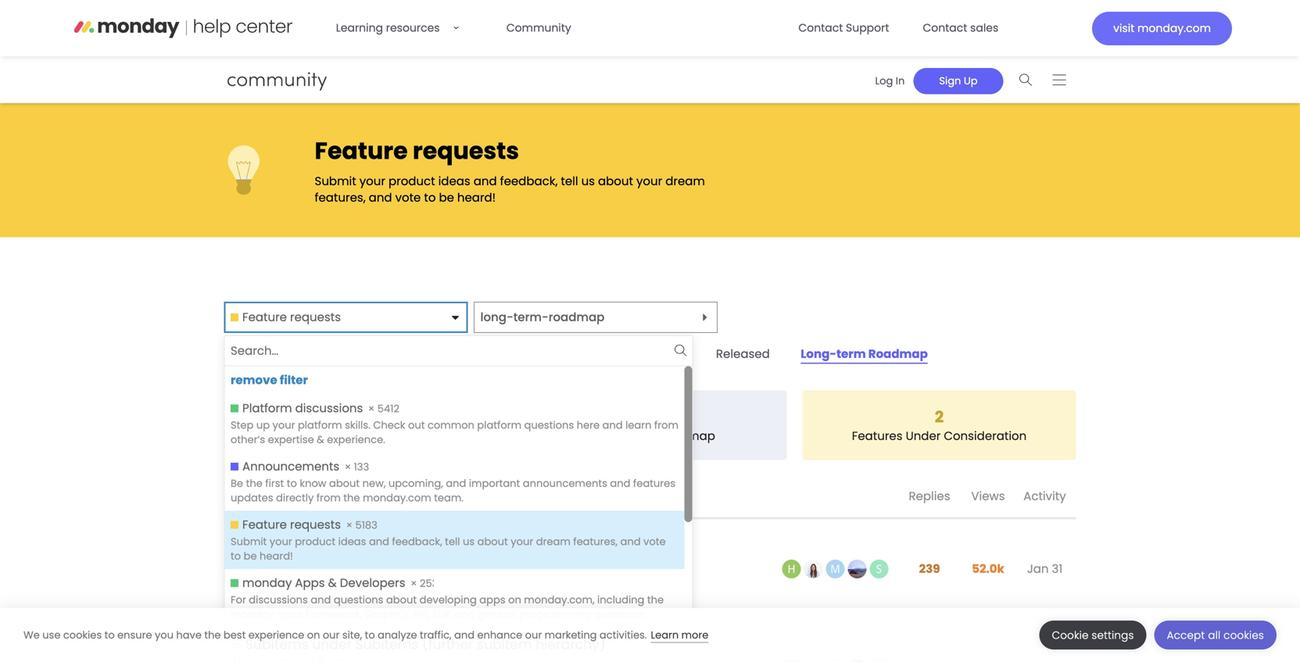 Task type: locate. For each thing, give the bounding box(es) containing it.
tags list up the enhance
[[336, 580, 644, 597]]

dialog
[[0, 608, 1300, 662]]

0 vertical spatial requests
[[413, 135, 519, 167]]

the
[[204, 628, 221, 642]]

contact left support
[[799, 20, 843, 36]]

contact left sales
[[923, 20, 967, 36]]

replies
[[909, 488, 950, 505]]

1 horizontal spatial boards
[[473, 582, 507, 594]]

feature down item
[[244, 581, 283, 595]]

community link
[[497, 13, 581, 44]]

remove filter menu
[[225, 366, 692, 662]]

2 vertical spatial on
[[307, 628, 320, 642]]

1 vertical spatial feature
[[242, 309, 287, 326]]

radio item
[[225, 394, 685, 453], [225, 453, 685, 511], [225, 511, 685, 569], [225, 569, 685, 628], [225, 628, 685, 662]]

long-
[[801, 345, 837, 362]]

your right about
[[636, 173, 662, 190]]

0 horizontal spatial contact
[[799, 20, 843, 36]]

navigation
[[861, 63, 1076, 96]]

requests up ideas in the left of the page
[[413, 135, 519, 167]]

cookie
[[1052, 628, 1089, 643]]

settings
[[1092, 628, 1134, 643]]

submit
[[315, 173, 356, 190]]

traffic,
[[420, 628, 452, 642]]

1 horizontal spatial your
[[636, 173, 662, 190]]

visit monday.com
[[1114, 21, 1211, 36]]

cookies right use
[[63, 628, 102, 642]]

1 vertical spatial requests
[[290, 309, 341, 326]]

contact sales link
[[914, 13, 1008, 44]]

multiple
[[333, 535, 388, 554]]

contact
[[799, 20, 843, 36], [923, 20, 967, 36]]

1 horizontal spatial released
[[716, 345, 770, 362]]

we use cookies to ensure you have the best experience on our site, to analyze traffic, and enhance our marketing activities. learn more
[[23, 628, 709, 642]]

1 contact from the left
[[799, 20, 843, 36]]

us
[[581, 173, 595, 190]]

community
[[506, 20, 571, 36]]

boards right multiple
[[392, 535, 440, 554]]

1 horizontal spatial cookies
[[1224, 628, 1264, 643]]

1 vertical spatial feature requests
[[244, 581, 330, 595]]

feature requests
[[242, 309, 341, 326], [244, 581, 330, 595]]

and left vote
[[369, 189, 392, 206]]

28 features on roadmap
[[585, 406, 715, 445]]

product
[[389, 173, 435, 190]]

2 vertical spatial requests
[[285, 581, 330, 595]]

marketing
[[545, 628, 597, 642]]

heard!
[[457, 189, 496, 206]]

1 horizontal spatial features
[[585, 428, 636, 445]]

1 our from the left
[[323, 628, 340, 642]]

1 cookies from the left
[[63, 628, 102, 642]]

have
[[176, 628, 202, 642]]

tags list
[[233, 555, 403, 573], [336, 580, 644, 597], [233, 654, 403, 662]]

on for 28
[[639, 428, 654, 445]]

2 horizontal spatial to
[[424, 189, 436, 206]]

28
[[641, 406, 660, 428]]

2 features from the left
[[585, 428, 636, 445]]

0 horizontal spatial to
[[104, 628, 115, 642]]

feature requests submit your product ideas and feedback, tell us about your dream features, and vote to be heard!
[[315, 135, 705, 206]]

2 your from the left
[[636, 173, 662, 190]]

0 horizontal spatial subitems
[[245, 635, 309, 654]]

item
[[245, 535, 276, 554]]

sign up
[[939, 74, 978, 88]]

log in button
[[867, 68, 914, 94]]

2 horizontal spatial features
[[852, 428, 903, 445]]

lives
[[279, 535, 309, 554]]

you
[[155, 628, 174, 642]]

to inside "feature requests submit your product ideas and feedback, tell us about your dream features, and vote to be heard!"
[[424, 189, 436, 206]]

2 cookies from the left
[[1224, 628, 1264, 643]]

2 contact from the left
[[923, 20, 967, 36]]

contact for contact support
[[799, 20, 843, 36]]

monday.com
[[1138, 21, 1211, 36]]

tags list for multiple
[[233, 555, 403, 573]]

subitems under subitems (further subitem hierarchy)
[[245, 635, 606, 654]]

views
[[971, 488, 1005, 505]]

1 horizontal spatial contact
[[923, 20, 967, 36]]

3 features from the left
[[852, 428, 903, 445]]

votes
[[602, 582, 627, 594]]

1 your from the left
[[359, 173, 385, 190]]

our right the enhance
[[525, 628, 542, 642]]

long-
[[480, 309, 513, 326]]

features inside 99 features released
[[307, 428, 358, 445]]

in
[[896, 74, 905, 88]]

0 horizontal spatial released
[[361, 428, 415, 445]]

99 features released
[[307, 406, 415, 445]]

votes
[[237, 345, 270, 362]]

2 radio item from the top
[[225, 453, 685, 511]]

0 vertical spatial feature requests
[[242, 309, 341, 326]]

feature requests up votes
[[242, 309, 341, 326]]

remove filter radio item
[[225, 366, 685, 394]]

accept all cookies
[[1167, 628, 1264, 643]]

monday.com logo image
[[74, 12, 293, 44]]

1 vertical spatial boards
[[473, 582, 507, 594]]

1 horizontal spatial our
[[525, 628, 542, 642]]

features left 28 at the bottom of the page
[[585, 428, 636, 445]]

0 vertical spatial feature
[[315, 135, 408, 167]]

long-term-roadmap
[[480, 309, 605, 326]]

1 horizontal spatial subitems
[[355, 635, 419, 654]]

cookie settings button
[[1040, 621, 1147, 650]]

connect-boards link
[[421, 580, 515, 597]]

resources
[[386, 20, 440, 36]]

about
[[598, 173, 633, 190]]

0 vertical spatial on
[[639, 428, 654, 445]]

cookies right all at right bottom
[[1224, 628, 1264, 643]]

jan 31
[[1027, 561, 1063, 577]]

on
[[607, 345, 624, 362]]

to left "be"
[[424, 189, 436, 206]]

features inside 2 features under consideration
[[852, 428, 903, 445]]

boards up the enhance
[[473, 582, 507, 594]]

hkilf - original poster image
[[782, 560, 801, 579]]

contact support
[[799, 20, 889, 36]]

4 radio item from the top
[[225, 569, 685, 628]]

released
[[716, 345, 770, 362], [361, 428, 415, 445]]

posters element
[[778, 476, 900, 518]]

1 vertical spatial on
[[313, 535, 330, 554]]

2 subitems from the left
[[355, 635, 419, 654]]

tags list down lives
[[233, 555, 403, 573]]

1 vertical spatial released
[[361, 428, 415, 445]]

subitems
[[245, 635, 309, 654], [355, 635, 419, 654]]

on for item
[[313, 535, 330, 554]]

to right site,
[[365, 628, 375, 642]]

and right ideas in the left of the page
[[474, 173, 497, 190]]

under
[[312, 635, 352, 654]]

requests down lives
[[285, 581, 330, 595]]

cookies
[[63, 628, 102, 642], [1224, 628, 1264, 643]]

activity button
[[1018, 476, 1076, 518]]

features left "under"
[[852, 428, 903, 445]]

and right traffic,
[[454, 628, 475, 642]]

topic
[[232, 488, 264, 505]]

1 horizontal spatial to
[[365, 628, 375, 642]]

requests
[[413, 135, 519, 167], [290, 309, 341, 326], [285, 581, 330, 595]]

boards inside "tags" list
[[473, 582, 507, 594]]

log in
[[875, 74, 905, 88]]

1 features from the left
[[307, 428, 358, 445]]

features down filter
[[307, 428, 358, 445]]

long-term roadmap
[[801, 345, 928, 362]]

feature requests link
[[233, 581, 330, 595]]

tell
[[561, 173, 578, 190]]

our left site,
[[323, 628, 340, 642]]

filter
[[280, 372, 308, 389]]

0 horizontal spatial cookies
[[63, 628, 102, 642]]

hierarchy)
[[536, 635, 606, 654]]

sammh - most recent poster image
[[870, 560, 889, 579]]

support
[[846, 20, 889, 36]]

feature up submit
[[315, 135, 408, 167]]

cookies inside button
[[1224, 628, 1264, 643]]

all
[[1208, 628, 1221, 643]]

0 horizontal spatial boards
[[392, 535, 440, 554]]

tags list down under
[[233, 654, 403, 662]]

2 our from the left
[[525, 628, 542, 642]]

enhance
[[477, 628, 522, 642]]

feature up votes
[[242, 309, 287, 326]]

0 horizontal spatial our
[[323, 628, 340, 642]]

99
[[351, 406, 370, 428]]

features for 28
[[585, 428, 636, 445]]

our
[[323, 628, 340, 642], [525, 628, 542, 642]]

connect-boards
[[430, 582, 507, 594]]

0 horizontal spatial features
[[307, 428, 358, 445]]

cookie settings
[[1052, 628, 1134, 643]]

visit monday.com link
[[1092, 12, 1232, 45]]

replies button
[[900, 476, 959, 518]]

item lives on multiple boards link
[[245, 524, 440, 566]]

vote
[[395, 189, 421, 206]]

2 vertical spatial tags list
[[233, 654, 403, 662]]

on inside 28 features on roadmap
[[639, 428, 654, 445]]

use
[[42, 628, 61, 642]]

0 horizontal spatial your
[[359, 173, 385, 190]]

menu image
[[1053, 74, 1066, 86]]

features inside 28 features on roadmap
[[585, 428, 636, 445]]

requests up filter
[[290, 309, 341, 326]]

and inside dialog
[[454, 628, 475, 642]]

ideas
[[438, 173, 470, 190]]

1 vertical spatial tags list
[[336, 580, 644, 597]]

contact support link
[[789, 13, 899, 44]]

your right submit
[[359, 173, 385, 190]]

learning resources link
[[327, 13, 482, 44]]

sales
[[970, 20, 999, 36]]

2 vertical spatial feature
[[244, 581, 283, 595]]

1 radio item from the top
[[225, 394, 685, 453]]

to left ensure
[[104, 628, 115, 642]]

sign up button
[[914, 68, 1004, 94]]

on
[[639, 428, 654, 445], [313, 535, 330, 554], [307, 628, 320, 642]]

0 vertical spatial tags list
[[233, 555, 403, 573]]

feature requests down lives
[[244, 581, 330, 595]]

contact inside "link"
[[923, 20, 967, 36]]

0 vertical spatial released
[[716, 345, 770, 362]]

consideration
[[944, 428, 1027, 445]]



Task type: vqa. For each thing, say whether or not it's contained in the screenshot.
Features within the 28 Features on Roadmap
yes



Task type: describe. For each thing, give the bounding box(es) containing it.
dialog containing cookie settings
[[0, 608, 1300, 662]]

31
[[1052, 561, 1063, 577]]

connect-
[[430, 582, 473, 594]]

ensure
[[117, 628, 152, 642]]

contact sales
[[923, 20, 999, 36]]

tags list containing automations
[[336, 580, 644, 597]]

term
[[837, 345, 866, 362]]

sign
[[939, 74, 961, 88]]

jan 31 link
[[1023, 549, 1067, 589]]

on roadmap
[[607, 345, 685, 362]]

monday community forum image
[[107, 69, 357, 91]]

471 votes
[[585, 582, 627, 594]]

automations
[[344, 582, 405, 594]]

feature inside "feature requests submit your product ideas and feedback, tell us about your dream features, and vote to be heard!"
[[315, 135, 408, 167]]

be
[[439, 189, 454, 206]]

cookies for use
[[63, 628, 102, 642]]

3 radio item from the top
[[225, 511, 685, 569]]

2
[[935, 406, 944, 428]]

dream
[[666, 173, 705, 190]]

subitem
[[477, 635, 532, 654]]

feedback,
[[500, 173, 558, 190]]

Search… search field
[[231, 339, 672, 363]]

up
[[964, 74, 978, 88]]

5 radio item from the top
[[225, 628, 685, 662]]

52.0k
[[972, 561, 1005, 577]]

under
[[906, 428, 941, 445]]

juliette  - accepted answer image
[[804, 560, 823, 579]]

features for 2
[[852, 428, 903, 445]]

features for 99
[[307, 428, 358, 445]]

239
[[919, 561, 940, 577]]

239 button
[[915, 552, 944, 587]]

site,
[[342, 628, 362, 642]]

activity
[[1024, 488, 1066, 505]]

471
[[585, 582, 599, 594]]

learn
[[651, 628, 679, 642]]

released inside 99 features released
[[361, 428, 415, 445]]

learning
[[336, 20, 383, 36]]

this topic has a solution image
[[233, 539, 243, 549]]

this topic has a solution image
[[233, 639, 243, 649]]

automations link
[[336, 580, 413, 597]]

on roadmap link
[[594, 342, 698, 366]]

learning resources
[[336, 20, 440, 36]]

roadmap
[[549, 309, 605, 326]]

visit
[[1114, 21, 1135, 36]]

item lives on multiple boards
[[245, 535, 440, 554]]

melissa - monday.com - frequent poster image
[[826, 560, 845, 579]]

term-
[[513, 309, 549, 326]]

contact for contact sales
[[923, 20, 967, 36]]

on inside dialog
[[307, 628, 320, 642]]

jan
[[1027, 561, 1049, 577]]

log
[[875, 74, 893, 88]]

remove filter
[[231, 372, 308, 389]]

roadmap inside 28 features on roadmap
[[657, 428, 715, 445]]

feature requests inside feature requests link
[[244, 581, 330, 595]]

search image
[[1019, 74, 1033, 86]]

experience
[[248, 628, 304, 642]]

1 subitems from the left
[[245, 635, 309, 654]]

471 votes link
[[577, 580, 636, 597]]

tags list for (further
[[233, 654, 403, 662]]

hernan lopez - frequent poster image
[[848, 560, 867, 579]]

accept all cookies button
[[1155, 621, 1277, 650]]

mirror
[[532, 582, 560, 594]]

cookies for all
[[1224, 628, 1264, 643]]

remove
[[231, 372, 277, 389]]

subitems under subitems (further subitem hierarchy) link
[[245, 623, 606, 662]]

views button
[[959, 476, 1018, 518]]

search image
[[675, 345, 687, 357]]

requests inside "feature requests submit your product ideas and feedback, tell us about your dream features, and vote to be heard!"
[[413, 135, 519, 167]]

(further
[[422, 635, 473, 654]]

2 features under consideration
[[852, 406, 1027, 445]]

navigation containing log in
[[861, 63, 1076, 96]]

we
[[23, 628, 40, 642]]

0 vertical spatial boards
[[392, 535, 440, 554]]

learn more link
[[651, 628, 709, 643]]

features,
[[315, 189, 366, 206]]

mirror link
[[523, 580, 569, 597]]

released link
[[704, 342, 782, 366]]

votes link
[[224, 342, 282, 366]]



